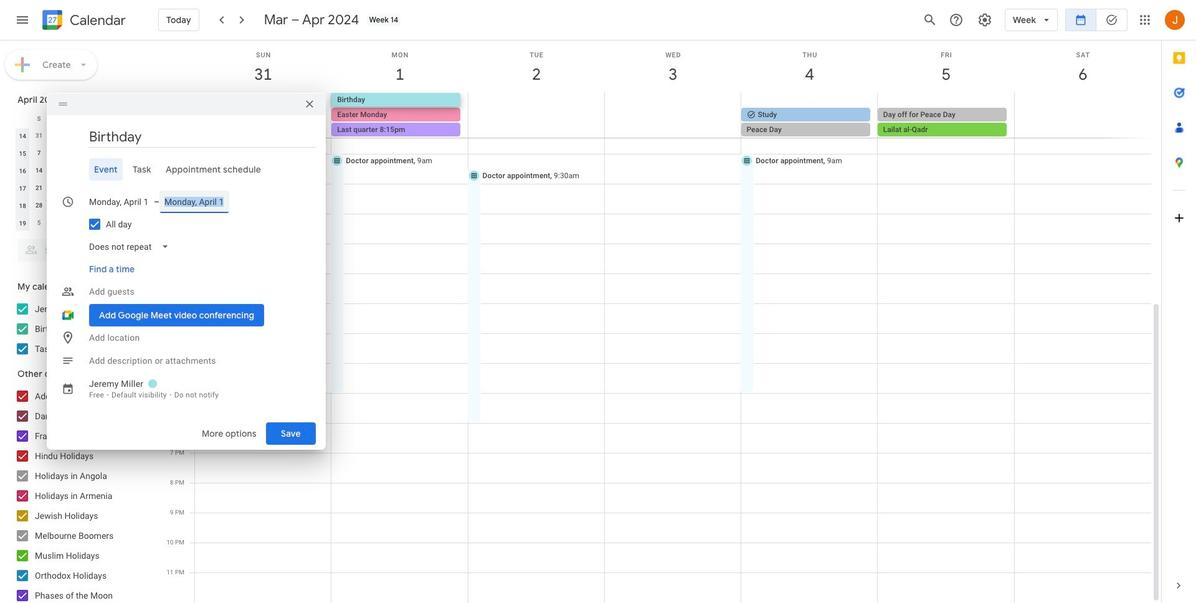 Task type: locate. For each thing, give the bounding box(es) containing it.
18 element
[[97, 163, 112, 178]]

17 element
[[81, 163, 96, 178]]

8 element
[[48, 146, 63, 161]]

20 element
[[130, 163, 145, 178]]

cell inside april 2024 "grid"
[[47, 127, 64, 145]]

None field
[[84, 236, 179, 258]]

april 2024 grid
[[12, 110, 146, 232]]

3 element
[[81, 128, 96, 143]]

23 element
[[64, 181, 79, 196]]

0 horizontal spatial tab list
[[57, 158, 316, 181]]

10 element
[[81, 146, 96, 161]]

row group inside april 2024 "grid"
[[14, 127, 146, 232]]

column header
[[14, 110, 31, 127]]

cell
[[332, 93, 468, 138], [468, 93, 605, 138], [605, 93, 742, 138], [742, 93, 878, 138], [878, 93, 1015, 138], [1015, 93, 1151, 138], [47, 127, 64, 145]]

19 element
[[114, 163, 129, 178]]

heading inside calendar element
[[67, 13, 126, 28]]

15 element
[[48, 163, 63, 178]]

5 element
[[114, 128, 129, 143]]

14 element
[[32, 163, 46, 178]]

7 element
[[32, 146, 46, 161]]

may 4 element
[[130, 198, 145, 213]]

6 element
[[130, 128, 145, 143]]

29 element
[[48, 198, 63, 213]]

12 element
[[114, 146, 129, 161]]

row group
[[14, 127, 146, 232]]

Add title text field
[[89, 128, 316, 146]]

None search field
[[0, 234, 155, 262]]

march 31 element
[[32, 128, 46, 143]]

22 element
[[48, 181, 63, 196]]

may 1 element
[[81, 198, 96, 213]]

may 2 element
[[97, 198, 112, 213]]

may 10 element
[[114, 216, 129, 231]]

tab list
[[1163, 41, 1197, 569], [57, 158, 316, 181]]

26 element
[[114, 181, 129, 196]]

grid
[[160, 41, 1162, 603]]

settings menu image
[[978, 12, 993, 27]]

heading
[[67, 13, 126, 28]]

1 element
[[48, 128, 63, 143]]

may 3 element
[[114, 198, 129, 213]]

row
[[190, 93, 1162, 138], [14, 110, 146, 127], [14, 127, 146, 145], [14, 145, 146, 162], [14, 162, 146, 180], [14, 180, 146, 197], [14, 197, 146, 214], [14, 214, 146, 232]]

may 9 element
[[97, 216, 112, 231]]



Task type: describe. For each thing, give the bounding box(es) containing it.
4 element
[[97, 128, 112, 143]]

27 element
[[130, 181, 145, 196]]

End date text field
[[165, 191, 225, 213]]

may 6 element
[[48, 216, 63, 231]]

13 element
[[130, 146, 145, 161]]

may 8 element
[[81, 216, 96, 231]]

my calendars list
[[2, 299, 155, 359]]

11 element
[[97, 146, 112, 161]]

Search for people text field
[[25, 239, 135, 262]]

21 element
[[32, 181, 46, 196]]

may 11 element
[[130, 216, 145, 231]]

25 element
[[97, 181, 112, 196]]

calendar element
[[40, 7, 126, 35]]

may 5 element
[[32, 216, 46, 231]]

column header inside april 2024 "grid"
[[14, 110, 31, 127]]

24 element
[[81, 181, 96, 196]]

30 element
[[64, 198, 79, 213]]

Start date text field
[[89, 191, 149, 213]]

28 element
[[32, 198, 46, 213]]

other calendars list
[[2, 386, 155, 603]]

to element
[[154, 197, 160, 207]]

1 horizontal spatial tab list
[[1163, 41, 1197, 569]]

main drawer image
[[15, 12, 30, 27]]



Task type: vqa. For each thing, say whether or not it's contained in the screenshot.
"grid"
yes



